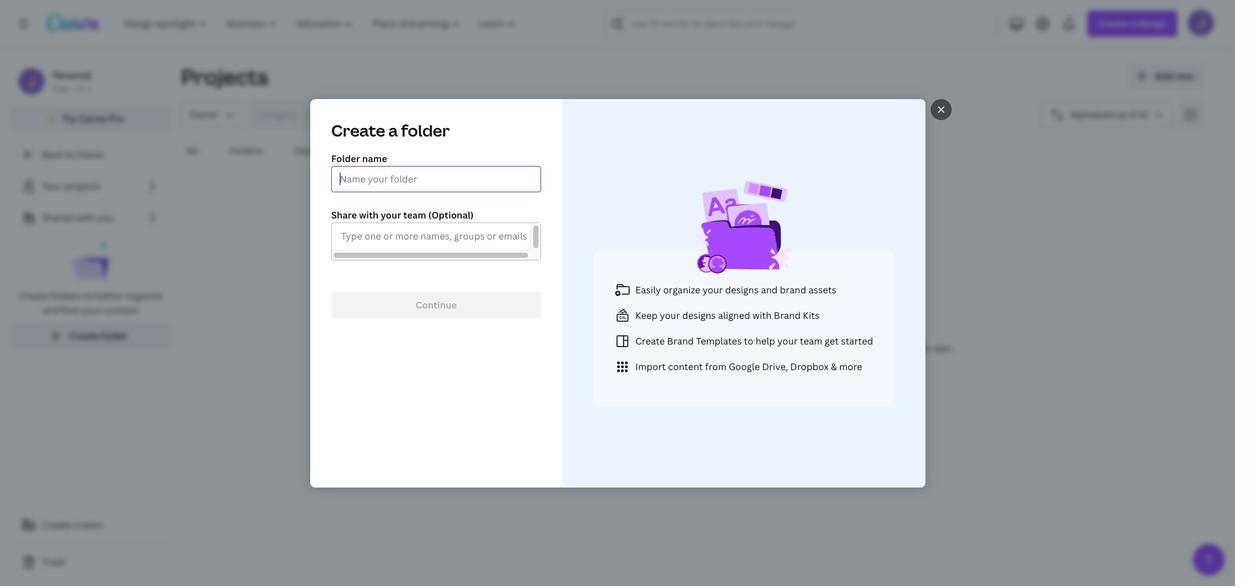 Task type: locate. For each thing, give the bounding box(es) containing it.
1 vertical spatial designs
[[682, 308, 716, 321]]

your right help at the right bottom of the page
[[777, 334, 798, 346]]

create folder button
[[10, 323, 171, 349]]

try canva pro button
[[10, 106, 171, 131]]

0 horizontal spatial or
[[560, 343, 568, 354]]

your up dropbox
[[795, 343, 813, 354]]

1 horizontal spatial and
[[662, 321, 683, 337]]

Folder name text field
[[340, 166, 533, 191]]

account...
[[736, 393, 780, 406]]

free
[[52, 83, 69, 94]]

folder up videos
[[401, 119, 450, 141]]

1 vertical spatial videos
[[449, 343, 474, 354]]

content down get
[[668, 360, 703, 372]]

your
[[381, 208, 401, 221], [703, 283, 723, 295], [81, 304, 101, 316], [660, 308, 680, 321], [738, 321, 764, 337], [777, 334, 798, 346], [510, 343, 528, 354], [795, 343, 813, 354]]

with for your
[[359, 208, 378, 221]]

0 horizontal spatial started
[[694, 343, 722, 354]]

1 horizontal spatial team
[[403, 208, 426, 221]]

or left them
[[560, 343, 568, 354]]

create inside button
[[69, 329, 99, 342]]

and
[[761, 283, 778, 295], [43, 304, 59, 316], [662, 321, 683, 337]]

team up "trash" link
[[81, 518, 104, 531]]

2 horizontal spatial from
[[891, 343, 909, 354]]

and left find
[[43, 304, 59, 316]]

folder inside button
[[101, 329, 128, 342]]

pro
[[109, 112, 124, 125]]

0 horizontal spatial with
[[76, 211, 95, 224]]

2 horizontal spatial with
[[753, 308, 772, 321]]

1 horizontal spatial a
[[388, 119, 398, 141]]

started inside upload, store and organize your videos add videos to use in your designs or organize them using folders. get started by uploading from your device or importing from other apps.
[[694, 343, 722, 354]]

from down by
[[705, 360, 726, 372]]

from
[[775, 343, 793, 354], [891, 343, 909, 354], [705, 360, 726, 372]]

other
[[911, 343, 932, 354]]

a up images
[[388, 119, 398, 141]]

videos
[[767, 321, 805, 337], [449, 343, 474, 354]]

your inside create folders to better organize and find your content
[[81, 304, 101, 316]]

to left use
[[476, 343, 484, 354]]

by
[[724, 343, 733, 354]]

you
[[97, 211, 113, 224]]

uploading
[[735, 343, 773, 354]]

create inside create folders to better organize and find your content
[[18, 289, 48, 302]]

a for team
[[74, 518, 79, 531]]

organize
[[663, 283, 700, 295], [125, 289, 163, 302], [686, 321, 735, 337], [570, 343, 602, 354]]

name
[[362, 152, 387, 164]]

create up the trash
[[42, 518, 71, 531]]

a
[[388, 119, 398, 141], [74, 518, 79, 531]]

create up import
[[635, 334, 665, 346]]

shared with you
[[42, 211, 113, 224]]

videos
[[424, 144, 455, 157]]

from up drive,
[[775, 343, 793, 354]]

videos up uploading
[[767, 321, 805, 337]]

your up uploading
[[738, 321, 764, 337]]

1
[[87, 83, 91, 94]]

your projects
[[42, 180, 101, 192]]

1 horizontal spatial content
[[668, 360, 703, 372]]

kits
[[803, 308, 820, 321]]

brand right store
[[667, 334, 694, 346]]

import
[[635, 360, 666, 372]]

list
[[10, 173, 171, 349]]

1 vertical spatial a
[[74, 518, 79, 531]]

create left folders
[[18, 289, 48, 302]]

with for you
[[76, 211, 95, 224]]

share with your team (optional)
[[331, 208, 474, 221]]

0 vertical spatial designs
[[725, 283, 759, 295]]

designs
[[295, 144, 330, 157]]

with
[[359, 208, 378, 221], [76, 211, 95, 224], [753, 308, 772, 321]]

projects
[[64, 180, 101, 192]]

them
[[604, 343, 624, 354]]

1 vertical spatial team
[[800, 334, 823, 346]]

create inside button
[[42, 518, 71, 531]]

easily
[[635, 283, 661, 295]]

a inside button
[[74, 518, 79, 531]]

to inside upload, store and organize your videos add videos to use in your designs or organize them using folders. get started by uploading from your device or importing from other apps.
[[476, 343, 484, 354]]

started left by
[[694, 343, 722, 354]]

folder
[[331, 152, 360, 164]]

Type one or more names, groups or e​​ma​il​s text field
[[337, 227, 531, 246]]

videos right add in the bottom of the page
[[449, 343, 474, 354]]

upload,
[[581, 321, 626, 337]]

1 horizontal spatial brand
[[774, 308, 801, 321]]

with left you at left
[[76, 211, 95, 224]]

create down find
[[69, 329, 99, 342]]

content down better
[[104, 304, 139, 316]]

0 horizontal spatial folder
[[101, 329, 128, 342]]

brand left kits
[[774, 308, 801, 321]]

0 horizontal spatial from
[[705, 360, 726, 372]]

designs right in
[[530, 343, 558, 354]]

create for create a folder
[[331, 119, 385, 141]]

team inside button
[[81, 518, 104, 531]]

0 vertical spatial brand
[[774, 308, 801, 321]]

2 vertical spatial and
[[662, 321, 683, 337]]

import content from google drive, dropbox & more
[[635, 360, 862, 372]]

1 vertical spatial and
[[43, 304, 59, 316]]

a for folder
[[388, 119, 398, 141]]

team left get
[[800, 334, 823, 346]]

from left other
[[891, 343, 909, 354]]

folders button
[[224, 138, 268, 163]]

an
[[723, 393, 734, 406]]

to
[[65, 148, 75, 161], [84, 289, 93, 302], [744, 334, 753, 346], [476, 343, 484, 354]]

2 horizontal spatial designs
[[725, 283, 759, 295]]

1 horizontal spatial designs
[[682, 308, 716, 321]]

a up "trash" link
[[74, 518, 79, 531]]

folder
[[401, 119, 450, 141], [101, 329, 128, 342]]

0 horizontal spatial team
[[81, 518, 104, 531]]

all
[[186, 144, 198, 157]]

designs
[[725, 283, 759, 295], [682, 308, 716, 321], [530, 343, 558, 354]]

designs up aligned
[[725, 283, 759, 295]]

organize right better
[[125, 289, 163, 302]]

and up folders.
[[662, 321, 683, 337]]

1 horizontal spatial started
[[841, 334, 873, 346]]

continue button
[[331, 292, 541, 318]]

0 horizontal spatial designs
[[530, 343, 558, 354]]

or right get
[[842, 343, 850, 354]]

content
[[104, 304, 139, 316], [668, 360, 703, 372]]

with inside 'list'
[[76, 211, 95, 224]]

top level navigation element
[[115, 10, 527, 37]]

•
[[72, 83, 75, 94]]

your
[[42, 180, 62, 192]]

all button
[[181, 138, 203, 163]]

&
[[831, 360, 837, 372]]

find
[[62, 304, 79, 316]]

with up help at the right bottom of the page
[[753, 308, 772, 321]]

and left brand
[[761, 283, 778, 295]]

0 vertical spatial and
[[761, 283, 778, 295]]

0 horizontal spatial content
[[104, 304, 139, 316]]

or right here
[[673, 393, 683, 406]]

drop
[[606, 393, 628, 406]]

with right share
[[359, 208, 378, 221]]

1 horizontal spatial with
[[359, 208, 378, 221]]

0 vertical spatial team
[[403, 208, 426, 221]]

0 vertical spatial content
[[104, 304, 139, 316]]

your right find
[[81, 304, 101, 316]]

started right get
[[841, 334, 873, 346]]

2 horizontal spatial team
[[800, 334, 823, 346]]

organize up by
[[686, 321, 735, 337]]

2 vertical spatial team
[[81, 518, 104, 531]]

create up images
[[331, 119, 385, 141]]

images button
[[356, 138, 398, 163]]

1 vertical spatial content
[[668, 360, 703, 372]]

designs up templates
[[682, 308, 716, 321]]

None search field
[[605, 10, 999, 37]]

0 vertical spatial a
[[388, 119, 398, 141]]

videos button
[[419, 138, 460, 163]]

try canva pro
[[62, 112, 124, 125]]

organize inside create folders to better organize and find your content
[[125, 289, 163, 302]]

2 vertical spatial designs
[[530, 343, 558, 354]]

0 horizontal spatial a
[[74, 518, 79, 531]]

0 horizontal spatial and
[[43, 304, 59, 316]]

0 vertical spatial videos
[[767, 321, 805, 337]]

use
[[486, 343, 500, 354]]

0 vertical spatial folder
[[401, 119, 450, 141]]

create for create a team
[[42, 518, 71, 531]]

and inside upload, store and organize your videos add videos to use in your designs or organize them using folders. get started by uploading from your device or importing from other apps.
[[662, 321, 683, 337]]

1 vertical spatial folder
[[101, 329, 128, 342]]

2 horizontal spatial or
[[842, 343, 850, 354]]

0 horizontal spatial brand
[[667, 334, 694, 346]]

images
[[361, 144, 393, 157]]

folders
[[50, 289, 82, 302]]

brand
[[774, 308, 801, 321], [667, 334, 694, 346]]

1 horizontal spatial from
[[775, 343, 793, 354]]

your right in
[[510, 343, 528, 354]]

create a folder
[[331, 119, 450, 141]]

projects
[[181, 62, 269, 91]]

team
[[403, 208, 426, 221], [800, 334, 823, 346], [81, 518, 104, 531]]

connect
[[685, 393, 721, 406]]

team up type one or more names, groups or e​​ma​il​s 'text field'
[[403, 208, 426, 221]]

folder down better
[[101, 329, 128, 342]]

create
[[331, 119, 385, 141], [18, 289, 48, 302], [69, 329, 99, 342], [635, 334, 665, 346], [42, 518, 71, 531]]

or
[[560, 343, 568, 354], [842, 343, 850, 354], [673, 393, 683, 406]]

started
[[841, 334, 873, 346], [694, 343, 722, 354]]

to left better
[[84, 289, 93, 302]]

using
[[626, 343, 646, 354]]

create a team
[[42, 518, 104, 531]]



Task type: vqa. For each thing, say whether or not it's contained in the screenshot.
the right Brand
yes



Task type: describe. For each thing, give the bounding box(es) containing it.
back to home link
[[10, 142, 171, 168]]

better
[[95, 289, 123, 302]]

keep your designs aligned with brand kits
[[635, 308, 820, 321]]

0 horizontal spatial videos
[[449, 343, 474, 354]]

shared
[[42, 211, 73, 224]]

templates
[[696, 334, 742, 346]]

files
[[630, 393, 649, 406]]

your up keep your designs aligned with brand kits
[[703, 283, 723, 295]]

content inside create folders to better organize and find your content
[[104, 304, 139, 316]]

trash
[[42, 556, 66, 568]]

personal
[[52, 69, 91, 81]]

store
[[629, 321, 659, 337]]

drop files here or connect an account...
[[606, 393, 780, 406]]

create folders to better organize and find your content
[[18, 289, 163, 316]]

folders
[[230, 144, 263, 157]]

1 vertical spatial brand
[[667, 334, 694, 346]]

trash link
[[10, 549, 171, 576]]

create a team button
[[10, 512, 171, 538]]

your right share
[[381, 208, 401, 221]]

help
[[756, 334, 775, 346]]

list containing your projects
[[10, 173, 171, 349]]

keep
[[635, 308, 658, 321]]

dropbox
[[790, 360, 829, 372]]

aligned
[[718, 308, 750, 321]]

organize down upload,
[[570, 343, 602, 354]]

2 horizontal spatial and
[[761, 283, 778, 295]]

free •
[[52, 83, 75, 94]]

and inside create folders to better organize and find your content
[[43, 304, 59, 316]]

designs button
[[289, 138, 335, 163]]

try
[[62, 112, 77, 125]]

to left help at the right bottom of the page
[[744, 334, 753, 346]]

get
[[825, 334, 839, 346]]

upload, store and organize your videos add videos to use in your designs or organize them using folders. get started by uploading from your device or importing from other apps.
[[432, 321, 954, 354]]

in
[[501, 343, 508, 354]]

folders.
[[648, 343, 677, 354]]

home
[[77, 148, 103, 161]]

to right back
[[65, 148, 75, 161]]

back to home
[[42, 148, 103, 161]]

more
[[839, 360, 862, 372]]

importing
[[852, 343, 889, 354]]

your right keep
[[660, 308, 680, 321]]

folder name
[[331, 152, 387, 164]]

add
[[432, 343, 447, 354]]

continue
[[415, 298, 457, 311]]

shared with you link
[[10, 205, 171, 231]]

to inside create folders to better organize and find your content
[[84, 289, 93, 302]]

create for create folder
[[69, 329, 99, 342]]

google
[[729, 360, 760, 372]]

create for create folders to better organize and find your content
[[18, 289, 48, 302]]

organize right "easily"
[[663, 283, 700, 295]]

(optional)
[[428, 208, 474, 221]]

share
[[331, 208, 357, 221]]

back
[[42, 148, 63, 161]]

drive,
[[762, 360, 788, 372]]

apps.
[[934, 343, 954, 354]]

your projects link
[[10, 173, 171, 199]]

1 horizontal spatial videos
[[767, 321, 805, 337]]

1 horizontal spatial or
[[673, 393, 683, 406]]

designs inside upload, store and organize your videos add videos to use in your designs or organize them using folders. get started by uploading from your device or importing from other apps.
[[530, 343, 558, 354]]

1 horizontal spatial folder
[[401, 119, 450, 141]]

here
[[651, 393, 671, 406]]

get
[[679, 343, 692, 354]]

create for create brand templates to help your team get started
[[635, 334, 665, 346]]

easily organize your designs and brand assets
[[635, 283, 836, 295]]

create folder
[[69, 329, 128, 342]]

canva
[[79, 112, 106, 125]]

brand
[[780, 283, 806, 295]]

create brand templates to help your team get started
[[635, 334, 873, 346]]

assets
[[809, 283, 836, 295]]

device
[[814, 343, 840, 354]]



